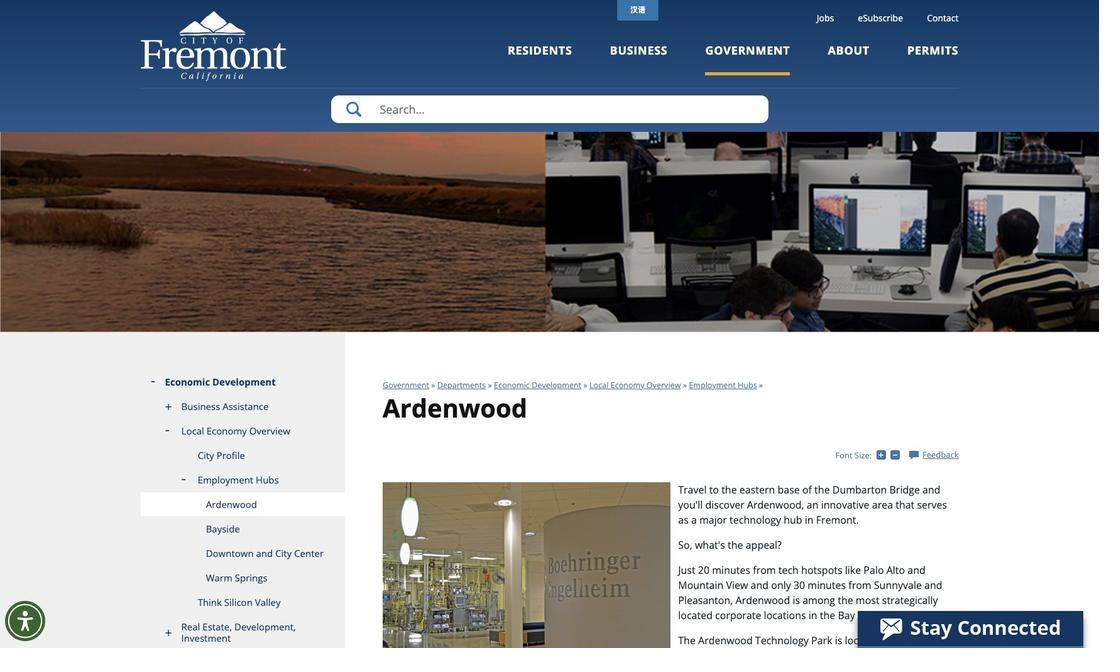Task type: locate. For each thing, give the bounding box(es) containing it.
government
[[706, 43, 790, 58], [383, 380, 429, 391]]

employment hubs
[[198, 474, 279, 486]]

in inside just 20 minutes from tech hotspots like palo alto and mountain view and only 30 minutes from sunnyvale and pleasanton, ardenwood is among the most strategically located corporate locations in the bay area.
[[809, 609, 818, 623]]

only
[[771, 579, 791, 593]]

the right of
[[815, 483, 830, 497]]

development
[[212, 376, 276, 388], [532, 380, 582, 391]]

government » departments » economic development » local economy overview » employment hubs ardenwood
[[383, 380, 757, 425]]

font size: link
[[836, 450, 872, 461]]

1 horizontal spatial economic development link
[[494, 380, 582, 391]]

the
[[722, 483, 737, 497], [815, 483, 830, 497], [728, 539, 743, 552], [838, 594, 853, 608], [820, 609, 836, 623]]

1 horizontal spatial city
[[275, 547, 292, 560]]

0 horizontal spatial city
[[198, 449, 214, 462]]

0 horizontal spatial overview
[[249, 425, 290, 437]]

1 vertical spatial from
[[849, 579, 872, 593]]

located down area.
[[845, 634, 880, 648]]

downtown and city center
[[206, 547, 324, 560]]

0 horizontal spatial government
[[383, 380, 429, 391]]

innovative
[[821, 498, 870, 512]]

dumbarton
[[833, 483, 887, 497]]

from down like
[[849, 579, 872, 593]]

located down 'pleasanton,'
[[678, 609, 713, 623]]

economic up business assistance
[[165, 376, 210, 388]]

font size:
[[836, 450, 872, 461]]

mountain
[[678, 579, 724, 593]]

in down among at the right
[[809, 609, 818, 623]]

1 vertical spatial in
[[809, 609, 818, 623]]

0 horizontal spatial hubs
[[256, 474, 279, 486]]

and left only
[[751, 579, 769, 593]]

right
[[882, 634, 904, 648]]

the down among at the right
[[820, 609, 836, 623]]

employment
[[689, 380, 736, 391], [198, 474, 253, 486]]

minutes down hotspots
[[808, 579, 846, 593]]

city left profile
[[198, 449, 214, 462]]

located
[[678, 609, 713, 623], [845, 634, 880, 648]]

is down 30
[[793, 594, 800, 608]]

0 vertical spatial overview
[[647, 380, 681, 391]]

0 horizontal spatial government link
[[383, 380, 429, 391]]

just
[[678, 564, 696, 577]]

0 horizontal spatial minutes
[[712, 564, 751, 577]]

business for business
[[610, 43, 668, 58]]

economic right the departments link
[[494, 380, 530, 391]]

minutes up view
[[712, 564, 751, 577]]

1 horizontal spatial government link
[[706, 43, 790, 75]]

0 vertical spatial employment hubs link
[[689, 380, 757, 391]]

0 horizontal spatial local
[[181, 425, 204, 437]]

1 horizontal spatial local
[[590, 380, 609, 391]]

0 vertical spatial local economy overview link
[[590, 380, 681, 391]]

1 vertical spatial is
[[835, 634, 843, 648]]

downtown and city center link
[[140, 542, 345, 566]]

0 vertical spatial government link
[[706, 43, 790, 75]]

of
[[803, 483, 812, 497]]

1 vertical spatial economy
[[207, 425, 247, 437]]

0 vertical spatial hubs
[[738, 380, 757, 391]]

0 vertical spatial government
[[706, 43, 790, 58]]

from
[[753, 564, 776, 577], [849, 579, 872, 593]]

residents
[[508, 43, 572, 58]]

0 vertical spatial business
[[610, 43, 668, 58]]

0 horizontal spatial business
[[181, 400, 220, 413]]

and up springs
[[256, 547, 273, 560]]

sunnyvale
[[874, 579, 922, 593]]

0 horizontal spatial employment
[[198, 474, 253, 486]]

is right the park in the right of the page
[[835, 634, 843, 648]]

1 horizontal spatial employment
[[689, 380, 736, 391]]

eastern
[[740, 483, 775, 497]]

development inside government » departments » economic development » local economy overview » employment hubs ardenwood
[[532, 380, 582, 391]]

city inside "link"
[[198, 449, 214, 462]]

and up strategically
[[925, 579, 943, 593]]

valley
[[255, 596, 281, 609]]

1 vertical spatial city
[[275, 547, 292, 560]]

1 vertical spatial overview
[[249, 425, 290, 437]]

1 horizontal spatial is
[[835, 634, 843, 648]]

1 horizontal spatial from
[[849, 579, 872, 593]]

1 vertical spatial business
[[181, 400, 220, 413]]

0 horizontal spatial is
[[793, 594, 800, 608]]

0 vertical spatial economy
[[611, 380, 645, 391]]

0 vertical spatial local
[[590, 380, 609, 391]]

government for government » departments » economic development » local economy overview » employment hubs ardenwood
[[383, 380, 429, 391]]

0 vertical spatial in
[[805, 513, 814, 527]]

the right what's on the bottom
[[728, 539, 743, 552]]

0 vertical spatial city
[[198, 449, 214, 462]]

in
[[805, 513, 814, 527], [809, 609, 818, 623]]

0 horizontal spatial from
[[753, 564, 776, 577]]

warm
[[206, 572, 232, 584]]

business link
[[610, 43, 668, 75]]

to
[[709, 483, 719, 497]]

business for business assistance
[[181, 400, 220, 413]]

1 vertical spatial employment
[[198, 474, 253, 486]]

among
[[803, 594, 835, 608]]

0 horizontal spatial employment hubs link
[[140, 468, 345, 493]]

and inside the travel to the eastern base of the dumbarton bridge and you'll discover ardenwood, an innovative area that serves as a major technology hub in fremont.
[[923, 483, 941, 497]]

columnusercontrol3 main content
[[345, 332, 959, 649]]

0 vertical spatial employment
[[689, 380, 736, 391]]

1 vertical spatial government
[[383, 380, 429, 391]]

-
[[900, 450, 903, 461]]

permits link
[[908, 43, 959, 75]]

1 horizontal spatial development
[[532, 380, 582, 391]]

0 vertical spatial is
[[793, 594, 800, 608]]

from up only
[[753, 564, 776, 577]]

city left 'center' on the left bottom of the page
[[275, 547, 292, 560]]

0 horizontal spatial local economy overview link
[[140, 419, 345, 444]]

1 vertical spatial government link
[[383, 380, 429, 391]]

1 vertical spatial minutes
[[808, 579, 846, 593]]

economy
[[611, 380, 645, 391], [207, 425, 247, 437]]

1 horizontal spatial government
[[706, 43, 790, 58]]

size:
[[855, 450, 872, 461]]

locations
[[764, 609, 806, 623]]

think silicon valley link
[[140, 591, 345, 615]]

1 horizontal spatial minutes
[[808, 579, 846, 593]]

0 horizontal spatial economic
[[165, 376, 210, 388]]

is
[[793, 594, 800, 608], [835, 634, 843, 648]]

1 horizontal spatial business
[[610, 43, 668, 58]]

city
[[198, 449, 214, 462], [275, 547, 292, 560]]

bayside link
[[140, 517, 345, 542]]

0 vertical spatial located
[[678, 609, 713, 623]]

and up 'serves'
[[923, 483, 941, 497]]

0 horizontal spatial located
[[678, 609, 713, 623]]

font
[[836, 450, 853, 461]]

20
[[698, 564, 710, 577]]

city profile link
[[140, 444, 345, 468]]

strategically
[[882, 594, 938, 608]]

view
[[726, 579, 748, 593]]

1 horizontal spatial located
[[845, 634, 880, 648]]

fremont.
[[816, 513, 859, 527]]

economic development
[[165, 376, 276, 388]]

1 horizontal spatial hubs
[[738, 380, 757, 391]]

in down an
[[805, 513, 814, 527]]

1 vertical spatial local economy overview link
[[140, 419, 345, 444]]

1 vertical spatial local
[[181, 425, 204, 437]]

and
[[923, 483, 941, 497], [256, 547, 273, 560], [908, 564, 926, 577], [751, 579, 769, 593], [925, 579, 943, 593]]

bridge
[[890, 483, 920, 497]]

1 horizontal spatial overview
[[647, 380, 681, 391]]

government inside government » departments » economic development » local economy overview » employment hubs ardenwood
[[383, 380, 429, 391]]

local economy overview
[[181, 425, 290, 437]]

located inside just 20 minutes from tech hotspots like palo alto and mountain view and only 30 minutes from sunnyvale and pleasanton, ardenwood is among the most strategically located corporate locations in the bay area.
[[678, 609, 713, 623]]

contact link
[[927, 12, 959, 24]]

silicon
[[224, 596, 253, 609]]

business
[[610, 43, 668, 58], [181, 400, 220, 413]]

image of san francisco bay water at sunset and an image of people at apple computers image
[[0, 132, 1099, 332]]

0 vertical spatial from
[[753, 564, 776, 577]]

1 horizontal spatial economy
[[611, 380, 645, 391]]

1 vertical spatial employment hubs link
[[140, 468, 345, 493]]

hubs
[[738, 380, 757, 391], [256, 474, 279, 486]]

government link
[[706, 43, 790, 75], [383, 380, 429, 391]]

1 horizontal spatial local economy overview link
[[590, 380, 681, 391]]

1 vertical spatial located
[[845, 634, 880, 648]]

economic development link
[[140, 370, 345, 395], [494, 380, 582, 391]]

as
[[678, 513, 689, 527]]

what's
[[695, 539, 725, 552]]

1 horizontal spatial economic
[[494, 380, 530, 391]]

departments link
[[437, 380, 486, 391]]



Task type: vqa. For each thing, say whether or not it's contained in the screenshot.
area
yes



Task type: describe. For each thing, give the bounding box(es) containing it.
the up bay
[[838, 594, 853, 608]]

3 » from the left
[[584, 380, 588, 391]]

most
[[856, 594, 880, 608]]

downtown
[[206, 547, 254, 560]]

pleasanton,
[[678, 594, 733, 608]]

esubscribe link
[[858, 12, 903, 24]]

serves
[[917, 498, 947, 512]]

and right alto
[[908, 564, 926, 577]]

hotspots
[[802, 564, 843, 577]]

think
[[198, 596, 222, 609]]

think silicon valley
[[198, 596, 281, 609]]

- link
[[891, 450, 903, 461]]

warm springs link
[[140, 566, 345, 591]]

ardenwood inside just 20 minutes from tech hotspots like palo alto and mountain view and only 30 minutes from sunnyvale and pleasanton, ardenwood is among the most strategically located corporate locations in the bay area.
[[736, 594, 790, 608]]

just 20 minutes from tech hotspots like palo alto and mountain view and only 30 minutes from sunnyvale and pleasanton, ardenwood is among the most strategically located corporate locations in the bay area.
[[678, 564, 943, 623]]

about link
[[828, 43, 870, 75]]

springs
[[235, 572, 268, 584]]

contact
[[927, 12, 959, 24]]

business assistance
[[181, 400, 269, 413]]

ardenwood link
[[140, 493, 345, 517]]

an
[[807, 498, 819, 512]]

business assistance link
[[140, 395, 345, 419]]

0 horizontal spatial economy
[[207, 425, 247, 437]]

overview inside government » departments » economic development » local economy overview » employment hubs ardenwood
[[647, 380, 681, 391]]

investment
[[181, 632, 231, 645]]

ardenwood inside the ardenwood technology park is located right off
[[698, 634, 753, 648]]

travel to the eastern base of the dumbarton bridge and you'll discover ardenwood, an innovative area that serves as a major technology hub in fremont.
[[678, 483, 947, 527]]

4 » from the left
[[683, 380, 687, 391]]

0 horizontal spatial development
[[212, 376, 276, 388]]

the right to
[[722, 483, 737, 497]]

in inside the travel to the eastern base of the dumbarton bridge and you'll discover ardenwood, an innovative area that serves as a major technology hub in fremont.
[[805, 513, 814, 527]]

employment inside government » departments » economic development » local economy overview » employment hubs ardenwood
[[689, 380, 736, 391]]

city profile
[[198, 449, 245, 462]]

bay
[[838, 609, 855, 623]]

located inside the ardenwood technology park is located right off
[[845, 634, 880, 648]]

so,
[[678, 539, 693, 552]]

tech
[[779, 564, 799, 577]]

base
[[778, 483, 800, 497]]

0 vertical spatial minutes
[[712, 564, 751, 577]]

technology
[[755, 634, 809, 648]]

the
[[678, 634, 696, 648]]

center
[[294, 547, 324, 560]]

technology
[[730, 513, 781, 527]]

and inside downtown and city center link
[[256, 547, 273, 560]]

0 horizontal spatial economic development link
[[140, 370, 345, 395]]

esubscribe
[[858, 12, 903, 24]]

jobs link
[[817, 12, 834, 24]]

2 » from the left
[[488, 380, 492, 391]]

ardenwood,
[[747, 498, 804, 512]]

palo
[[864, 564, 884, 577]]

off
[[907, 634, 919, 648]]

hubs inside government » departments » economic development » local economy overview » employment hubs ardenwood
[[738, 380, 757, 391]]

departments
[[437, 380, 486, 391]]

is inside the ardenwood technology park is located right off
[[835, 634, 843, 648]]

stay connected image
[[858, 612, 1082, 647]]

discover
[[706, 498, 745, 512]]

appeal?
[[746, 539, 782, 552]]

alto
[[887, 564, 905, 577]]

economy inside government » departments » economic development » local economy overview » employment hubs ardenwood
[[611, 380, 645, 391]]

economic development link inside the columnusercontrol3 "main content"
[[494, 380, 582, 391]]

is inside just 20 minutes from tech hotspots like palo alto and mountain view and only 30 minutes from sunnyvale and pleasanton, ardenwood is among the most strategically located corporate locations in the bay area.
[[793, 594, 800, 608]]

residents link
[[508, 43, 572, 75]]

assistance
[[223, 400, 269, 413]]

corporate
[[715, 609, 762, 623]]

warm springs
[[206, 572, 268, 584]]

Search text field
[[331, 96, 768, 123]]

development,
[[234, 621, 296, 634]]

jobs
[[817, 12, 834, 24]]

profile
[[217, 449, 245, 462]]

1 vertical spatial hubs
[[256, 474, 279, 486]]

like
[[845, 564, 861, 577]]

+
[[886, 450, 891, 461]]

area.
[[858, 609, 882, 623]]

area
[[872, 498, 893, 512]]

about
[[828, 43, 870, 58]]

30
[[794, 579, 805, 593]]

local inside government » departments » economic development » local economy overview » employment hubs ardenwood
[[590, 380, 609, 391]]

the ardenwood technology park is located right off
[[383, 634, 957, 649]]

a
[[691, 513, 697, 527]]

real estate, development, investment link
[[140, 615, 345, 649]]

real estate, development, investment
[[181, 621, 296, 645]]

park
[[812, 634, 833, 648]]

real
[[181, 621, 200, 634]]

estate,
[[203, 621, 232, 634]]

ardenwood inside government » departments » economic development » local economy overview » employment hubs ardenwood
[[383, 391, 527, 425]]

that
[[896, 498, 915, 512]]

so, what's the appeal?
[[678, 539, 782, 552]]

feedback
[[923, 449, 959, 461]]

feedback link
[[910, 449, 959, 461]]

1 horizontal spatial employment hubs link
[[689, 380, 757, 391]]

1 » from the left
[[431, 380, 435, 391]]

economic inside government » departments » economic development » local economy overview » employment hubs ardenwood
[[494, 380, 530, 391]]

government for government
[[706, 43, 790, 58]]

you'll
[[678, 498, 703, 512]]

bayside
[[206, 523, 240, 535]]

overview inside local economy overview link
[[249, 425, 290, 437]]

major
[[700, 513, 727, 527]]

travel
[[678, 483, 707, 497]]

+ link
[[877, 450, 891, 461]]



